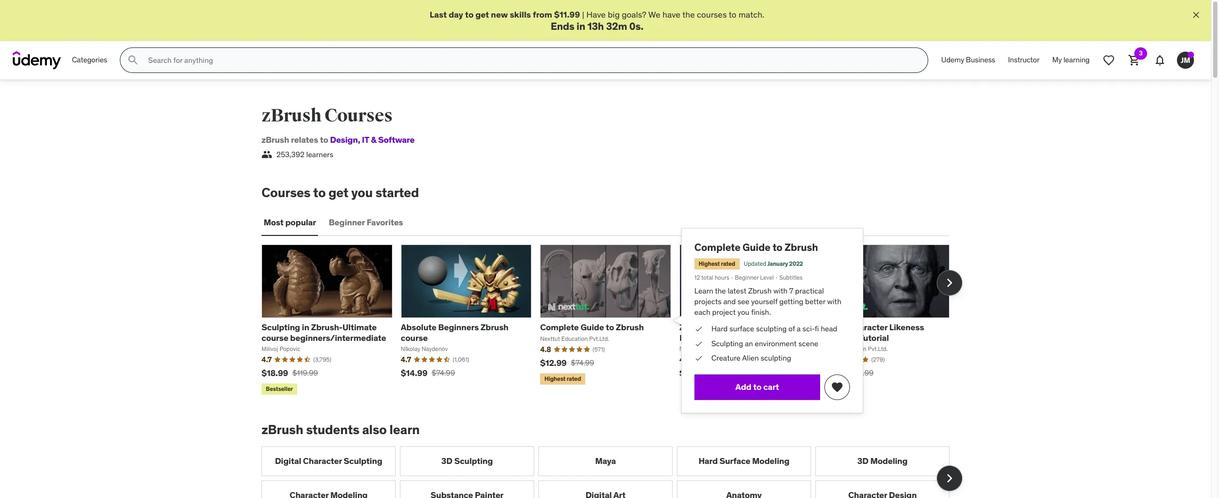 Task type: describe. For each thing, give the bounding box(es) containing it.
|
[[582, 9, 585, 20]]

3d for 3d modeling
[[858, 456, 869, 466]]

next image
[[942, 470, 959, 487]]

1 vertical spatial highest rated
[[545, 375, 581, 382]]

learn the latest zbrush with 7 practical projects and see yourself getting better with each project you finish.
[[695, 286, 842, 317]]

design
[[330, 134, 358, 145]]

small image
[[262, 149, 272, 160]]

Search for anything text field
[[146, 51, 916, 69]]

hours
[[715, 274, 730, 281]]

character for digital
[[303, 456, 342, 466]]

ends
[[549, 20, 573, 33]]

digital
[[275, 456, 301, 466]]

udemy business
[[942, 55, 996, 65]]

0 vertical spatial courses
[[325, 105, 393, 127]]

most popular button
[[262, 209, 318, 235]]

hard for hard surface sculpting of a sci-fi head
[[712, 324, 728, 334]]

hard surface modeling link
[[677, 446, 812, 476]]

absolute
[[401, 322, 437, 333]]

0 vertical spatial rated
[[721, 260, 736, 267]]

learning
[[1064, 55, 1090, 65]]

add to cart button
[[695, 375, 820, 400]]

tutorial
[[859, 332, 889, 343]]

to inside complete guide to zbrush nexttut education pvt.ltd.
[[606, 322, 614, 333]]

sculpting in zbrush-ultimate course beginners/intermediate link
[[262, 322, 386, 343]]

wishlist image
[[831, 381, 844, 394]]

better
[[806, 297, 826, 306]]

last day to get new skills from $11.99 | have big goals? we have the courses to match. ends in 13h 31m 59s .
[[430, 9, 765, 33]]

updated january 2022
[[744, 260, 803, 267]]

3d sculpting link
[[400, 446, 534, 476]]

fi
[[815, 324, 819, 334]]

design link
[[330, 134, 358, 145]]

zbrush inside absolute beginners zbrush course
[[481, 322, 509, 333]]

beginner favorites
[[329, 217, 403, 227]]

last
[[430, 9, 447, 20]]

complete guide to zbrush
[[695, 241, 818, 254]]

0 horizontal spatial with
[[774, 286, 788, 296]]

big
[[608, 9, 620, 20]]

it & software link
[[358, 134, 415, 145]]

getting
[[780, 297, 804, 306]]

3d sculpting
[[442, 456, 493, 466]]

in inside "last day to get new skills from $11.99 | have big goals? we have the courses to match. ends in 13h 31m 59s ."
[[575, 20, 583, 33]]

13h 31m 59s
[[586, 20, 643, 33]]

cart
[[764, 382, 779, 392]]

finish.
[[752, 307, 771, 317]]

head
[[821, 324, 838, 334]]

notifications image
[[1154, 54, 1167, 67]]

instructor
[[1009, 55, 1040, 65]]

get inside "last day to get new skills from $11.99 | have big goals? we have the courses to match. ends in 13h 31m 59s ."
[[476, 9, 489, 20]]

xsmall image
[[695, 353, 703, 364]]

instructor link
[[1002, 48, 1046, 73]]

subtitles
[[780, 274, 803, 281]]

wishlist image
[[1103, 54, 1116, 67]]

hard for hard surface modeling
[[699, 456, 718, 466]]

to left the match. at the top right of the page
[[729, 9, 737, 20]]

253,392
[[277, 150, 305, 159]]

it
[[362, 134, 369, 145]]

$12.99 $74.99
[[540, 357, 595, 368]]

to inside "button"
[[754, 382, 762, 392]]

sculpting inside zbrush character likeness sculpting tutorial
[[819, 332, 858, 343]]

3d modeling link
[[816, 446, 950, 476]]

most
[[264, 217, 284, 227]]

absolute beginners zbrush course link
[[401, 322, 509, 343]]

to up "learners"
[[320, 134, 328, 145]]

software
[[378, 134, 415, 145]]

sculpting in zbrush-ultimate course beginners/intermediate
[[262, 322, 386, 343]]

zbrush-
[[311, 322, 343, 333]]

my learning
[[1053, 55, 1090, 65]]

practical
[[796, 286, 824, 296]]

new
[[491, 9, 508, 20]]

creature
[[712, 353, 741, 363]]

submit search image
[[127, 54, 140, 67]]

3d for 3d sculpting
[[442, 456, 453, 466]]

2 modeling from the left
[[871, 456, 908, 466]]

1 vertical spatial with
[[828, 297, 842, 306]]

environment
[[755, 339, 797, 348]]

level
[[760, 274, 774, 281]]

571 reviews element
[[593, 346, 605, 354]]

jm
[[1181, 55, 1191, 65]]

0 horizontal spatial you
[[351, 185, 373, 201]]

digital character sculpting link
[[262, 446, 396, 476]]

(571)
[[593, 346, 605, 353]]

0 vertical spatial highest rated
[[699, 260, 736, 267]]

maya
[[595, 456, 616, 466]]

add to cart
[[736, 382, 779, 392]]

hard surface modeling
[[699, 456, 790, 466]]

sculpting for surface
[[756, 324, 787, 334]]

3d modeling
[[858, 456, 908, 466]]

my learning link
[[1046, 48, 1097, 73]]

zbrush for zbrush students also learn
[[262, 422, 303, 438]]

zbrush students also learn
[[262, 422, 420, 438]]

shopping cart with 3 items image
[[1129, 54, 1141, 67]]

see
[[738, 297, 750, 306]]

absolute beginners zbrush course
[[401, 322, 509, 343]]

project
[[713, 307, 736, 317]]

pvt.ltd.
[[590, 335, 610, 342]]

complete for complete guide to zbrush
[[695, 241, 741, 254]]

zbrush for complete guide to zbrush nexttut education pvt.ltd.
[[616, 322, 644, 333]]

you inside learn the latest zbrush with 7 practical projects and see yourself getting better with each project you finish.
[[738, 307, 750, 317]]

beginner for beginner level
[[735, 274, 759, 281]]

ultimate
[[343, 322, 377, 333]]



Task type: vqa. For each thing, say whether or not it's contained in the screenshot.
the right the
yes



Task type: locate. For each thing, give the bounding box(es) containing it.
complete guide to zbrush link
[[695, 241, 818, 254], [540, 322, 644, 333]]

1 vertical spatial beginner
[[735, 274, 759, 281]]

highest rated up 12 total hours at the bottom
[[699, 260, 736, 267]]

2 vertical spatial zbrush
[[262, 422, 303, 438]]

0 horizontal spatial in
[[302, 322, 309, 333]]

character left "likeness"
[[849, 322, 888, 333]]

1 course from the left
[[262, 332, 289, 343]]

0 horizontal spatial courses
[[262, 185, 311, 201]]

carousel element containing digital character sculpting
[[262, 446, 963, 498]]

scene
[[799, 339, 819, 348]]

1 vertical spatial the
[[715, 286, 726, 296]]

students
[[306, 422, 360, 438]]

udemy
[[942, 55, 965, 65]]

0 horizontal spatial highest rated
[[545, 375, 581, 382]]

with
[[774, 286, 788, 296], [828, 297, 842, 306]]

highest rated down $12.99 $74.99
[[545, 375, 581, 382]]

yourself
[[752, 297, 778, 306]]

1 3d from the left
[[442, 456, 453, 466]]

1 horizontal spatial highest
[[699, 260, 720, 267]]

zbrush up relates
[[262, 105, 321, 127]]

guide up updated
[[743, 241, 771, 254]]

popular
[[285, 217, 316, 227]]

1 horizontal spatial complete guide to zbrush link
[[695, 241, 818, 254]]

1 horizontal spatial courses
[[325, 105, 393, 127]]

7
[[790, 286, 794, 296]]

1 horizontal spatial complete
[[695, 241, 741, 254]]

you down see
[[738, 307, 750, 317]]

1 vertical spatial zbrush
[[262, 134, 289, 145]]

0 vertical spatial you
[[351, 185, 373, 201]]

zbrush
[[785, 241, 818, 254], [749, 286, 772, 296], [481, 322, 509, 333], [616, 322, 644, 333], [819, 322, 847, 333]]

complete up hours
[[695, 241, 741, 254]]

0 vertical spatial zbrush
[[262, 105, 321, 127]]

in inside sculpting in zbrush-ultimate course beginners/intermediate
[[302, 322, 309, 333]]

complete guide to zbrush nexttut education pvt.ltd.
[[540, 322, 644, 342]]

2 3d from the left
[[858, 456, 869, 466]]

january
[[768, 260, 788, 267]]

categories
[[72, 55, 107, 65]]

sci-
[[803, 324, 815, 334]]

highest up total
[[699, 260, 720, 267]]

zbrush inside complete guide to zbrush nexttut education pvt.ltd.
[[616, 322, 644, 333]]

1 horizontal spatial course
[[401, 332, 428, 343]]

xsmall image
[[695, 324, 703, 334], [695, 339, 703, 349]]

2 zbrush from the top
[[262, 134, 289, 145]]

hard inside 'link'
[[699, 456, 718, 466]]

the inside learn the latest zbrush with 7 practical projects and see yourself getting better with each project you finish.
[[715, 286, 726, 296]]

0 vertical spatial get
[[476, 9, 489, 20]]

business
[[966, 55, 996, 65]]

1 horizontal spatial in
[[575, 20, 583, 33]]

total
[[702, 274, 714, 281]]

course inside absolute beginners zbrush course
[[401, 332, 428, 343]]

guide for complete guide to zbrush nexttut education pvt.ltd.
[[581, 322, 604, 333]]

surface
[[720, 456, 751, 466]]

sculpting for alien
[[761, 353, 792, 363]]

253,392 learners
[[277, 150, 333, 159]]

1 vertical spatial in
[[302, 322, 309, 333]]

udemy business link
[[935, 48, 1002, 73]]

1 vertical spatial complete
[[540, 322, 579, 333]]

0 vertical spatial beginner
[[329, 217, 365, 227]]

education
[[562, 335, 588, 342]]

0 vertical spatial the
[[683, 9, 695, 20]]

0 vertical spatial xsmall image
[[695, 324, 703, 334]]

zbrush for complete guide to zbrush
[[785, 241, 818, 254]]

have
[[587, 9, 606, 20]]

xsmall image for hard
[[695, 324, 703, 334]]

xsmall image down each
[[695, 324, 703, 334]]

course left zbrush-
[[262, 332, 289, 343]]

1 vertical spatial courses
[[262, 185, 311, 201]]

2 xsmall image from the top
[[695, 339, 703, 349]]

my
[[1053, 55, 1062, 65]]

beginner inside beginner favorites button
[[329, 217, 365, 227]]

4.8
[[540, 345, 551, 354]]

1 vertical spatial highest
[[545, 375, 566, 382]]

0 vertical spatial guide
[[743, 241, 771, 254]]

beginner for beginner favorites
[[329, 217, 365, 227]]

you have alerts image
[[1188, 52, 1195, 58]]

nexttut
[[540, 335, 560, 342]]

beginners
[[438, 322, 479, 333]]

0 vertical spatial with
[[774, 286, 788, 296]]

beginner down updated
[[735, 274, 759, 281]]

courses up most popular
[[262, 185, 311, 201]]

next image
[[942, 274, 959, 291]]

latest
[[728, 286, 747, 296]]

0 horizontal spatial highest
[[545, 375, 566, 382]]

to up january at bottom right
[[773, 241, 783, 254]]

3
[[1139, 49, 1143, 57]]

1 carousel element from the top
[[262, 245, 963, 397]]

zbrush
[[262, 105, 321, 127], [262, 134, 289, 145], [262, 422, 303, 438]]

complete for complete guide to zbrush nexttut education pvt.ltd.
[[540, 322, 579, 333]]

zbrush character likeness sculpting tutorial
[[819, 322, 925, 343]]

to up popular
[[313, 185, 326, 201]]

match.
[[739, 9, 765, 20]]

0 horizontal spatial course
[[262, 332, 289, 343]]

highest down $12.99
[[545, 375, 566, 382]]

0 horizontal spatial get
[[329, 185, 349, 201]]

guide inside complete guide to zbrush nexttut education pvt.ltd.
[[581, 322, 604, 333]]

zbrush character likeness sculpting tutorial link
[[819, 322, 925, 343]]

zbrush relates to design it & software
[[262, 134, 415, 145]]

skills
[[510, 9, 531, 20]]

udemy image
[[13, 51, 61, 69]]

1 vertical spatial carousel element
[[262, 446, 963, 498]]

beginners/intermediate
[[290, 332, 386, 343]]

with left 7
[[774, 286, 788, 296]]

day
[[449, 9, 463, 20]]

an
[[745, 339, 753, 348]]

guide for complete guide to zbrush
[[743, 241, 771, 254]]

2022
[[790, 260, 803, 267]]

you up beginner favorites
[[351, 185, 373, 201]]

to right day
[[465, 9, 474, 20]]

learners
[[306, 150, 333, 159]]

zbrush up digital on the left bottom
[[262, 422, 303, 438]]

1 xsmall image from the top
[[695, 324, 703, 334]]

hard surface sculpting of a sci-fi head
[[712, 324, 838, 334]]

hard left surface
[[699, 456, 718, 466]]

also
[[362, 422, 387, 438]]

character down students
[[303, 456, 342, 466]]

zbrush up small icon
[[262, 134, 289, 145]]

courses up it at left
[[325, 105, 393, 127]]

1 horizontal spatial you
[[738, 307, 750, 317]]

1 horizontal spatial rated
[[721, 260, 736, 267]]

creature alien sculpting
[[712, 353, 792, 363]]

to left cart on the right of the page
[[754, 382, 762, 392]]

1 vertical spatial hard
[[699, 456, 718, 466]]

rated down $12.99 $74.99
[[567, 375, 581, 382]]

to
[[465, 9, 474, 20], [729, 9, 737, 20], [320, 134, 328, 145], [313, 185, 326, 201], [773, 241, 783, 254], [606, 322, 614, 333], [754, 382, 762, 392]]

1 horizontal spatial beginner
[[735, 274, 759, 281]]

zbrush for zbrush relates to design it & software
[[262, 134, 289, 145]]

sculpting down environment at the right
[[761, 353, 792, 363]]

1 vertical spatial you
[[738, 307, 750, 317]]

course inside sculpting in zbrush-ultimate course beginners/intermediate
[[262, 332, 289, 343]]

updated
[[744, 260, 767, 267]]

3 link
[[1122, 48, 1148, 73]]

character
[[849, 322, 888, 333], [303, 456, 342, 466]]

0 vertical spatial sculpting
[[756, 324, 787, 334]]

carousel element containing sculpting in zbrush-ultimate course beginners/intermediate
[[262, 245, 963, 397]]

alien
[[743, 353, 759, 363]]

sculpting inside sculpting in zbrush-ultimate course beginners/intermediate
[[262, 322, 300, 333]]

with right the "better"
[[828, 297, 842, 306]]

complete inside complete guide to zbrush nexttut education pvt.ltd.
[[540, 322, 579, 333]]

complete guide to zbrush link for beginner level
[[695, 241, 818, 254]]

courses to get you started
[[262, 185, 419, 201]]

from
[[533, 9, 553, 20]]

zbrush for learn the latest zbrush with 7 practical projects and see yourself getting better with each project you finish.
[[749, 286, 772, 296]]

learn
[[390, 422, 420, 438]]

surface
[[730, 324, 755, 334]]

close image
[[1191, 10, 1202, 20]]

2 carousel element from the top
[[262, 446, 963, 498]]

0 horizontal spatial complete guide to zbrush link
[[540, 322, 644, 333]]

0 vertical spatial complete guide to zbrush link
[[695, 241, 818, 254]]

1 horizontal spatial the
[[715, 286, 726, 296]]

we
[[649, 9, 661, 20]]

modeling inside 'link'
[[753, 456, 790, 466]]

have
[[663, 9, 681, 20]]

3 zbrush from the top
[[262, 422, 303, 438]]

&
[[371, 134, 376, 145]]

0 vertical spatial carousel element
[[262, 245, 963, 397]]

1 horizontal spatial with
[[828, 297, 842, 306]]

0 vertical spatial in
[[575, 20, 583, 33]]

digital character sculpting
[[275, 456, 382, 466]]

1 horizontal spatial character
[[849, 322, 888, 333]]

1 vertical spatial get
[[329, 185, 349, 201]]

in down |
[[575, 20, 583, 33]]

0 vertical spatial complete
[[695, 241, 741, 254]]

.
[[643, 20, 646, 33]]

get left new
[[476, 9, 489, 20]]

1 vertical spatial character
[[303, 456, 342, 466]]

0 horizontal spatial rated
[[567, 375, 581, 382]]

1 vertical spatial rated
[[567, 375, 581, 382]]

guide up the pvt.ltd.
[[581, 322, 604, 333]]

learn
[[695, 286, 714, 296]]

zbrush inside learn the latest zbrush with 7 practical projects and see yourself getting better with each project you finish.
[[749, 286, 772, 296]]

1 modeling from the left
[[753, 456, 790, 466]]

courses
[[697, 9, 727, 20]]

12
[[695, 274, 700, 281]]

1 zbrush from the top
[[262, 105, 321, 127]]

beginner down courses to get you started on the top of the page
[[329, 217, 365, 227]]

and
[[724, 297, 736, 306]]

rated inside carousel "element"
[[567, 375, 581, 382]]

rated up hours
[[721, 260, 736, 267]]

zbrush for zbrush courses
[[262, 105, 321, 127]]

carousel element
[[262, 245, 963, 397], [262, 446, 963, 498]]

1 vertical spatial sculpting
[[761, 353, 792, 363]]

of
[[789, 324, 795, 334]]

goals?
[[622, 9, 647, 20]]

complete up nexttut
[[540, 322, 579, 333]]

favorites
[[367, 217, 403, 227]]

likeness
[[890, 322, 925, 333]]

0 horizontal spatial 3d
[[442, 456, 453, 466]]

complete guide to zbrush link up the pvt.ltd.
[[540, 322, 644, 333]]

0 vertical spatial hard
[[712, 324, 728, 334]]

complete
[[695, 241, 741, 254], [540, 322, 579, 333]]

character for zbrush
[[849, 322, 888, 333]]

1 horizontal spatial guide
[[743, 241, 771, 254]]

0 vertical spatial character
[[849, 322, 888, 333]]

xsmall image up xsmall image
[[695, 339, 703, 349]]

the right have
[[683, 9, 695, 20]]

1 vertical spatial complete guide to zbrush link
[[540, 322, 644, 333]]

projects
[[695, 297, 722, 306]]

1 vertical spatial guide
[[581, 322, 604, 333]]

0 horizontal spatial beginner
[[329, 217, 365, 227]]

0 horizontal spatial guide
[[581, 322, 604, 333]]

get up beginner favorites
[[329, 185, 349, 201]]

1 horizontal spatial 3d
[[858, 456, 869, 466]]

zbrush inside zbrush character likeness sculpting tutorial
[[819, 322, 847, 333]]

sculpting an environment scene
[[712, 339, 819, 348]]

xsmall image for sculpting
[[695, 339, 703, 349]]

character inside zbrush character likeness sculpting tutorial
[[849, 322, 888, 333]]

the down hours
[[715, 286, 726, 296]]

12 total hours
[[695, 274, 730, 281]]

hard down project
[[712, 324, 728, 334]]

beginner favorites button
[[327, 209, 405, 235]]

0 horizontal spatial complete
[[540, 322, 579, 333]]

0 vertical spatial highest
[[699, 260, 720, 267]]

0 horizontal spatial modeling
[[753, 456, 790, 466]]

jm link
[[1173, 48, 1199, 73]]

2 course from the left
[[401, 332, 428, 343]]

sculpting up environment at the right
[[756, 324, 787, 334]]

1 horizontal spatial modeling
[[871, 456, 908, 466]]

complete guide to zbrush link up updated
[[695, 241, 818, 254]]

in left zbrush-
[[302, 322, 309, 333]]

to up the pvt.ltd.
[[606, 322, 614, 333]]

the inside "last day to get new skills from $11.99 | have big goals? we have the courses to match. ends in 13h 31m 59s ."
[[683, 9, 695, 20]]

1 horizontal spatial highest rated
[[699, 260, 736, 267]]

$11.99
[[554, 9, 580, 20]]

1 horizontal spatial get
[[476, 9, 489, 20]]

complete guide to zbrush link for (571)
[[540, 322, 644, 333]]

1 vertical spatial xsmall image
[[695, 339, 703, 349]]

0 horizontal spatial character
[[303, 456, 342, 466]]

each
[[695, 307, 711, 317]]

0 horizontal spatial the
[[683, 9, 695, 20]]

course left beginners
[[401, 332, 428, 343]]

add
[[736, 382, 752, 392]]



